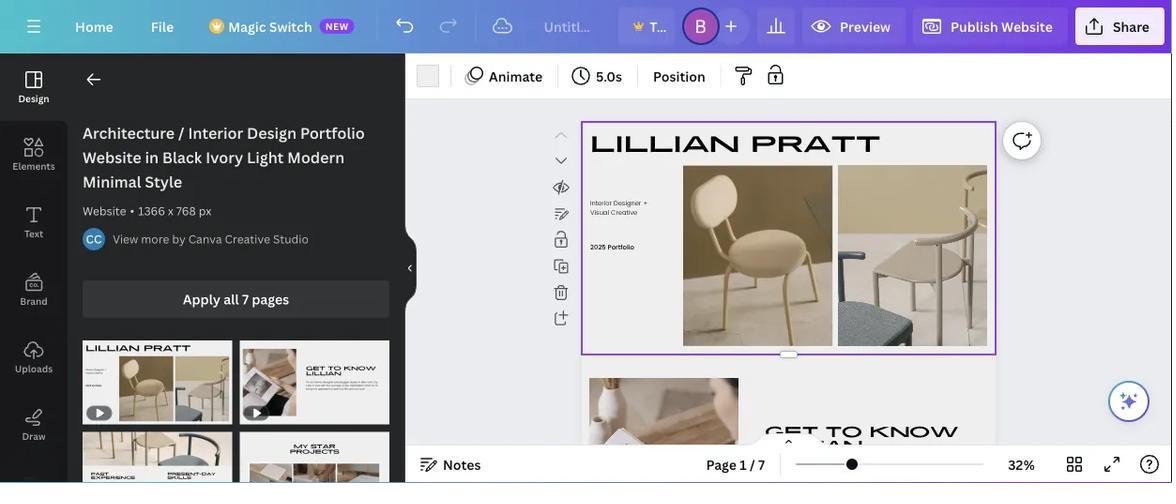 Task type: locate. For each thing, give the bounding box(es) containing it.
main menu bar
[[0, 0, 1173, 54]]

website
[[1002, 17, 1054, 35], [83, 147, 141, 168], [83, 203, 126, 219]]

creative inside interior designer + visual creative
[[611, 208, 638, 218]]

preview button
[[803, 8, 906, 45]]

new
[[326, 20, 349, 32]]

1 horizontal spatial portfolio
[[608, 243, 635, 252]]

text
[[24, 227, 43, 240]]

portfolio
[[300, 123, 365, 143], [608, 243, 635, 252]]

all
[[224, 291, 239, 308]]

1 horizontal spatial interior
[[591, 199, 612, 209]]

canva creative studio image
[[83, 228, 105, 251]]

interior designer + visual creative
[[591, 199, 648, 218]]

portfolio up modern on the left of the page
[[300, 123, 365, 143]]

page 1 / 7 button
[[699, 450, 773, 480]]

32%
[[1009, 456, 1036, 474]]

1 vertical spatial creative
[[225, 231, 270, 247]]

lillian
[[591, 130, 740, 156]]

magic switch
[[228, 17, 312, 35]]

side panel tab list
[[0, 54, 68, 484]]

/ right 1
[[750, 456, 756, 474]]

interior
[[188, 123, 243, 143], [591, 199, 612, 209]]

magic
[[228, 17, 266, 35]]

creative left +
[[611, 208, 638, 218]]

designer
[[614, 199, 642, 209]]

/ up the black
[[178, 123, 185, 143]]

1 horizontal spatial design
[[247, 123, 297, 143]]

1366
[[138, 203, 165, 219]]

architecture / interior design portfolio website in black  ivory  light modern minimal style
[[83, 123, 365, 192]]

know
[[870, 423, 959, 440]]

portfolio right '2025'
[[608, 243, 635, 252]]

#efefef image
[[417, 65, 439, 87], [417, 65, 439, 87]]

design button
[[0, 54, 68, 121]]

apply
[[183, 291, 221, 308]]

1 vertical spatial interior
[[591, 199, 612, 209]]

home
[[75, 17, 113, 35]]

lillian
[[766, 437, 863, 455]]

0 vertical spatial 7
[[242, 291, 249, 308]]

0 vertical spatial interior
[[188, 123, 243, 143]]

7 right 1
[[759, 456, 765, 474]]

view more by canva creative studio
[[113, 231, 309, 247]]

design up elements button
[[18, 92, 49, 105]]

0 vertical spatial design
[[18, 92, 49, 105]]

0 vertical spatial website
[[1002, 17, 1054, 35]]

notes
[[443, 456, 481, 474]]

0 horizontal spatial design
[[18, 92, 49, 105]]

brand
[[20, 295, 48, 308]]

2025
[[591, 243, 606, 252]]

7 right all
[[242, 291, 249, 308]]

Design title text field
[[529, 8, 611, 45]]

1 horizontal spatial 7
[[759, 456, 765, 474]]

/
[[178, 123, 185, 143], [750, 456, 756, 474]]

0 horizontal spatial /
[[178, 123, 185, 143]]

hide image
[[405, 223, 417, 314]]

interior up ivory
[[188, 123, 243, 143]]

publish
[[951, 17, 999, 35]]

draw button
[[0, 392, 68, 459]]

7
[[242, 291, 249, 308], [759, 456, 765, 474]]

black
[[162, 147, 202, 168]]

1 vertical spatial /
[[750, 456, 756, 474]]

minimal
[[83, 172, 141, 192]]

px
[[199, 203, 212, 219]]

switch
[[269, 17, 312, 35]]

architecture / interior design portfolio website in black  ivory  light modern minimal style element
[[83, 341, 232, 425], [240, 341, 390, 425], [83, 433, 232, 484], [240, 433, 390, 484]]

animate
[[489, 67, 543, 85]]

portfolio inside architecture / interior design portfolio website in black  ivory  light modern minimal style
[[300, 123, 365, 143]]

get to know lillian
[[766, 423, 959, 455]]

creative right canva
[[225, 231, 270, 247]]

0 horizontal spatial interior
[[188, 123, 243, 143]]

view more by canva creative studio button
[[113, 230, 309, 249]]

1 vertical spatial website
[[83, 147, 141, 168]]

website inside architecture / interior design portfolio website in black  ivory  light modern minimal style
[[83, 147, 141, 168]]

creative inside button
[[225, 231, 270, 247]]

creative
[[611, 208, 638, 218], [225, 231, 270, 247]]

1 horizontal spatial creative
[[611, 208, 638, 218]]

studio
[[273, 231, 309, 247]]

apply all 7 pages button
[[83, 281, 390, 318]]

1 vertical spatial design
[[247, 123, 297, 143]]

0 vertical spatial /
[[178, 123, 185, 143]]

view
[[113, 231, 138, 247]]

preview
[[841, 17, 891, 35]]

0 horizontal spatial 7
[[242, 291, 249, 308]]

website down minimal
[[83, 203, 126, 219]]

page
[[707, 456, 737, 474]]

design
[[18, 92, 49, 105], [247, 123, 297, 143]]

/ inside button
[[750, 456, 756, 474]]

1
[[740, 456, 747, 474]]

1 vertical spatial portfolio
[[608, 243, 635, 252]]

pages
[[252, 291, 289, 308]]

5.0s button
[[566, 61, 630, 91]]

1 horizontal spatial /
[[750, 456, 756, 474]]

website up minimal
[[83, 147, 141, 168]]

interior left the designer
[[591, 199, 612, 209]]

0 vertical spatial portfolio
[[300, 123, 365, 143]]

elements button
[[0, 121, 68, 189]]

interior inside interior designer + visual creative
[[591, 199, 612, 209]]

0 vertical spatial creative
[[611, 208, 638, 218]]

creative for canva
[[225, 231, 270, 247]]

to
[[826, 423, 863, 440]]

elements
[[12, 160, 55, 172]]

in
[[145, 147, 159, 168]]

notes button
[[413, 450, 489, 480]]

design up the light
[[247, 123, 297, 143]]

publish website
[[951, 17, 1054, 35]]

website right publish
[[1002, 17, 1054, 35]]

0 horizontal spatial creative
[[225, 231, 270, 247]]

0 horizontal spatial portfolio
[[300, 123, 365, 143]]



Task type: describe. For each thing, give the bounding box(es) containing it.
1366 x 768 px
[[138, 203, 212, 219]]

lillian pratt
[[591, 130, 881, 156]]

ivory
[[206, 147, 243, 168]]

2 vertical spatial website
[[83, 203, 126, 219]]

position button
[[646, 61, 713, 91]]

style
[[145, 172, 182, 192]]

modern
[[287, 147, 345, 168]]

+
[[644, 199, 648, 209]]

visual
[[591, 208, 609, 218]]

animate button
[[459, 61, 550, 91]]

canva
[[188, 231, 222, 247]]

design inside button
[[18, 92, 49, 105]]

canva creative studio element
[[83, 228, 105, 251]]

interior inside architecture / interior design portfolio website in black  ivory  light modern minimal style
[[188, 123, 243, 143]]

text button
[[0, 189, 68, 256]]

show pages image
[[744, 433, 834, 448]]

uploads button
[[0, 324, 68, 392]]

design inside architecture / interior design portfolio website in black  ivory  light modern minimal style
[[247, 123, 297, 143]]

uploads
[[15, 362, 53, 375]]

share button
[[1076, 8, 1165, 45]]

more
[[141, 231, 169, 247]]

/ inside architecture / interior design portfolio website in black  ivory  light modern minimal style
[[178, 123, 185, 143]]

position
[[654, 67, 706, 85]]

file button
[[136, 8, 189, 45]]

brand button
[[0, 256, 68, 324]]

by
[[172, 231, 186, 247]]

pratt
[[751, 130, 881, 156]]

apply all 7 pages
[[183, 291, 289, 308]]

publish website button
[[914, 8, 1069, 45]]

2025 portfolio
[[591, 243, 635, 252]]

32% button
[[992, 450, 1053, 480]]

architecture
[[83, 123, 175, 143]]

home link
[[60, 8, 128, 45]]

draw
[[22, 430, 46, 443]]

share
[[1114, 17, 1150, 35]]

light
[[247, 147, 284, 168]]

file
[[151, 17, 174, 35]]

1 vertical spatial 7
[[759, 456, 765, 474]]

projects image
[[0, 459, 68, 484]]

canva assistant image
[[1118, 391, 1141, 413]]

creative for visual
[[611, 208, 638, 218]]

x
[[168, 203, 174, 219]]

page 1 / 7
[[707, 456, 765, 474]]

5.0s
[[596, 67, 623, 85]]

website inside dropdown button
[[1002, 17, 1054, 35]]

get
[[766, 423, 819, 440]]

768
[[176, 203, 196, 219]]



Task type: vqa. For each thing, say whether or not it's contained in the screenshot.
INCREASE ON-SCREEN MESSAGE DISPLAY TIME
no



